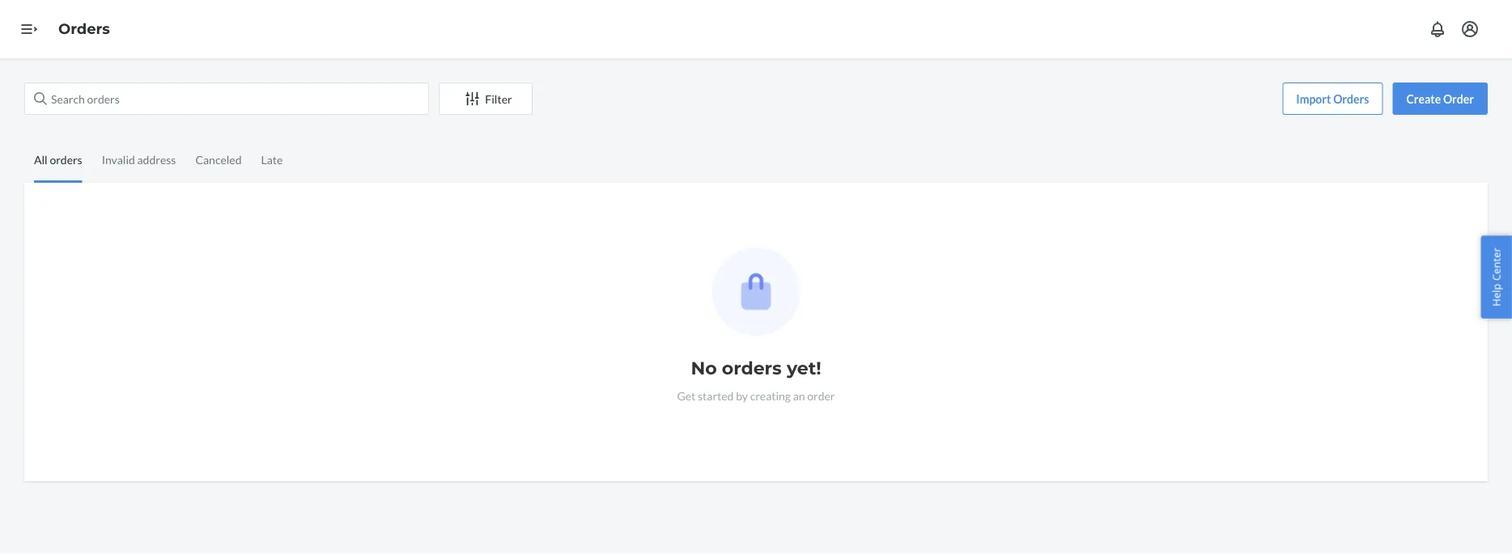 Task type: locate. For each thing, give the bounding box(es) containing it.
an
[[793, 389, 805, 403]]

orders right all
[[50, 153, 82, 166]]

center
[[1489, 248, 1504, 281]]

orders right import
[[1334, 92, 1370, 106]]

address
[[137, 153, 176, 166]]

help center
[[1489, 248, 1504, 307]]

open navigation image
[[19, 19, 39, 39]]

search image
[[34, 92, 47, 105]]

create
[[1407, 92, 1441, 106]]

orders for no
[[722, 357, 782, 379]]

0 vertical spatial orders
[[50, 153, 82, 166]]

get
[[677, 389, 696, 403]]

0 horizontal spatial orders
[[50, 153, 82, 166]]

orders
[[50, 153, 82, 166], [722, 357, 782, 379]]

late
[[261, 153, 283, 166]]

1 vertical spatial orders
[[722, 357, 782, 379]]

all
[[34, 153, 48, 166]]

1 vertical spatial orders
[[1334, 92, 1370, 106]]

orders
[[58, 20, 110, 38], [1334, 92, 1370, 106]]

filter button
[[439, 83, 533, 115]]

Search orders text field
[[24, 83, 429, 115]]

help
[[1489, 284, 1504, 307]]

0 horizontal spatial orders
[[58, 20, 110, 38]]

orders up get started by creating an order
[[722, 357, 782, 379]]

import orders
[[1297, 92, 1370, 106]]

1 horizontal spatial orders
[[1334, 92, 1370, 106]]

creating
[[750, 389, 791, 403]]

1 horizontal spatial orders
[[722, 357, 782, 379]]

orders right the open navigation icon
[[58, 20, 110, 38]]



Task type: vqa. For each thing, say whether or not it's contained in the screenshot.
the leftmost in
no



Task type: describe. For each thing, give the bounding box(es) containing it.
started
[[698, 389, 734, 403]]

create order link
[[1393, 83, 1488, 115]]

orders link
[[58, 20, 110, 38]]

open notifications image
[[1428, 19, 1448, 39]]

yet!
[[787, 357, 822, 379]]

order
[[1444, 92, 1474, 106]]

no orders yet!
[[691, 357, 822, 379]]

import orders button
[[1283, 83, 1383, 115]]

create order
[[1407, 92, 1474, 106]]

open account menu image
[[1461, 19, 1480, 39]]

empty list image
[[712, 248, 800, 336]]

invalid
[[102, 153, 135, 166]]

0 vertical spatial orders
[[58, 20, 110, 38]]

orders inside button
[[1334, 92, 1370, 106]]

invalid address
[[102, 153, 176, 166]]

filter
[[485, 92, 512, 106]]

import
[[1297, 92, 1332, 106]]

get started by creating an order
[[677, 389, 835, 403]]

all orders
[[34, 153, 82, 166]]

canceled
[[195, 153, 242, 166]]

orders for all
[[50, 153, 82, 166]]

help center button
[[1481, 236, 1513, 319]]

by
[[736, 389, 748, 403]]

no
[[691, 357, 717, 379]]

order
[[807, 389, 835, 403]]



